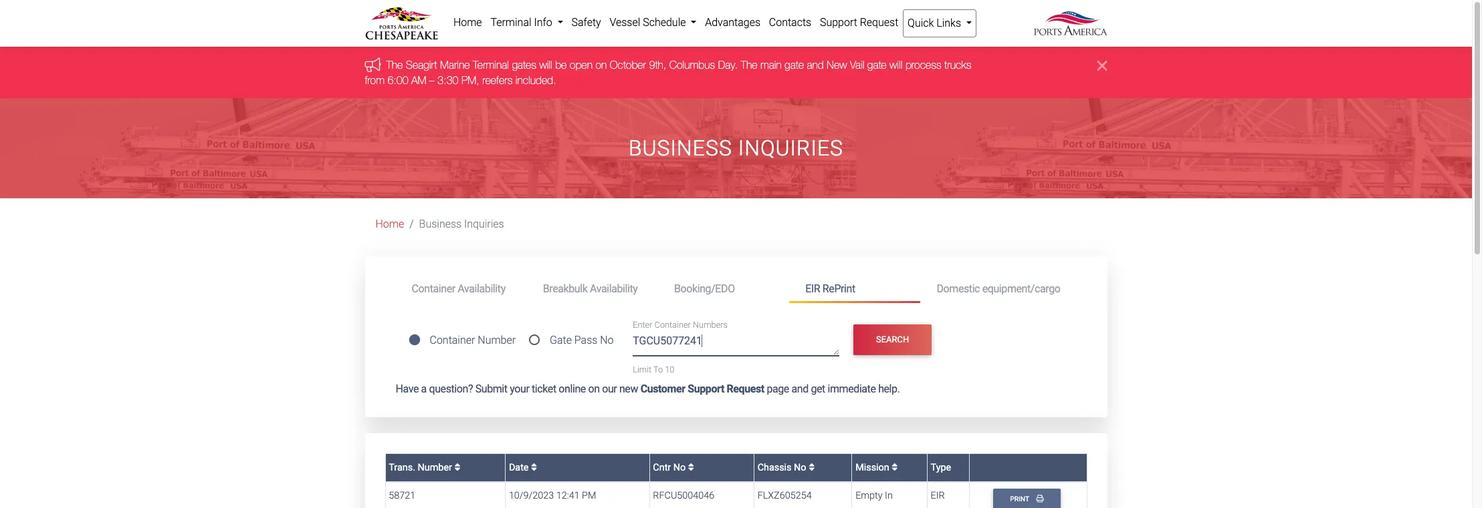Task type: locate. For each thing, give the bounding box(es) containing it.
0 horizontal spatial gate
[[785, 59, 804, 71]]

1 vertical spatial support
[[688, 383, 724, 396]]

contacts
[[769, 16, 811, 29]]

and
[[807, 59, 824, 71], [792, 383, 809, 396]]

10/9/2023 12:41 pm
[[509, 491, 596, 503]]

1 vertical spatial business inquiries
[[419, 218, 504, 231]]

1 horizontal spatial inquiries
[[738, 136, 843, 161]]

0 vertical spatial home
[[453, 16, 482, 29]]

no left sort image
[[794, 463, 806, 474]]

home link
[[449, 9, 486, 36], [376, 218, 404, 231]]

terminal up reefers
[[473, 59, 509, 71]]

cntr no
[[653, 463, 688, 474]]

terminal info link
[[486, 9, 567, 36]]

gate right the vail
[[867, 59, 887, 71]]

eir left reprint
[[805, 283, 820, 295]]

the up 6:00
[[386, 59, 403, 71]]

request left quick
[[860, 16, 898, 29]]

advantages link
[[701, 9, 765, 36]]

1 horizontal spatial eir
[[931, 491, 945, 503]]

Enter Container Numbers text field
[[633, 334, 839, 356]]

inquiries
[[738, 136, 843, 161], [464, 218, 504, 231]]

2 horizontal spatial no
[[794, 463, 806, 474]]

will left 'process'
[[890, 59, 903, 71]]

print image
[[1036, 496, 1044, 503]]

1 vertical spatial and
[[792, 383, 809, 396]]

on
[[596, 59, 607, 71], [588, 383, 600, 396]]

availability for container availability
[[458, 283, 506, 295]]

no
[[600, 335, 614, 347], [673, 463, 686, 474], [794, 463, 806, 474]]

0 horizontal spatial support
[[688, 383, 724, 396]]

eir reprint
[[805, 283, 855, 295]]

will left be
[[539, 59, 552, 71]]

support right customer in the left bottom of the page
[[688, 383, 724, 396]]

terminal left the info
[[491, 16, 531, 29]]

sort image
[[454, 463, 460, 473], [531, 463, 537, 473], [688, 463, 694, 473], [892, 463, 898, 473]]

0 vertical spatial number
[[478, 335, 516, 347]]

0 vertical spatial container
[[412, 283, 455, 295]]

question?
[[429, 383, 473, 396]]

gate pass no
[[550, 335, 614, 347]]

sort image inside the trans. number link
[[454, 463, 460, 473]]

date
[[509, 463, 531, 474]]

0 horizontal spatial inquiries
[[464, 218, 504, 231]]

0 horizontal spatial home
[[376, 218, 404, 231]]

main
[[760, 59, 782, 71]]

2 availability from the left
[[590, 283, 638, 295]]

schedule
[[643, 16, 686, 29]]

1 horizontal spatial support
[[820, 16, 857, 29]]

0 vertical spatial and
[[807, 59, 824, 71]]

2 the from the left
[[741, 59, 757, 71]]

business
[[629, 136, 732, 161], [419, 218, 462, 231]]

reefers
[[482, 74, 513, 86]]

container inside 'link'
[[412, 283, 455, 295]]

trans.
[[389, 463, 415, 474]]

availability up container number
[[458, 283, 506, 295]]

2 sort image from the left
[[531, 463, 537, 473]]

1 vertical spatial inquiries
[[464, 218, 504, 231]]

sort image up the 10/9/2023 at the bottom of page
[[531, 463, 537, 473]]

open
[[570, 59, 593, 71]]

gate
[[550, 335, 572, 347]]

availability inside 'breakbulk availability' link
[[590, 283, 638, 295]]

1 sort image from the left
[[454, 463, 460, 473]]

support
[[820, 16, 857, 29], [688, 383, 724, 396]]

sort image for date
[[531, 463, 537, 473]]

will
[[539, 59, 552, 71], [890, 59, 903, 71]]

sort image inside date link
[[531, 463, 537, 473]]

0 horizontal spatial number
[[418, 463, 452, 474]]

0 vertical spatial support
[[820, 16, 857, 29]]

chassis no
[[758, 463, 809, 474]]

sort image inside mission "link"
[[892, 463, 898, 473]]

submit
[[475, 383, 507, 396]]

container up container number
[[412, 283, 455, 295]]

1 horizontal spatial no
[[673, 463, 686, 474]]

request
[[860, 16, 898, 29], [727, 383, 764, 396]]

4 sort image from the left
[[892, 463, 898, 473]]

sort image right cntr
[[688, 463, 694, 473]]

contacts link
[[765, 9, 816, 36]]

0 vertical spatial on
[[596, 59, 607, 71]]

columbus
[[669, 59, 715, 71]]

eir down type
[[931, 491, 945, 503]]

no right cntr
[[673, 463, 686, 474]]

container up question?
[[430, 335, 475, 347]]

search
[[876, 335, 909, 345]]

1 will from the left
[[539, 59, 552, 71]]

1 horizontal spatial the
[[741, 59, 757, 71]]

10/9/2023
[[509, 491, 554, 503]]

1 horizontal spatial gate
[[867, 59, 887, 71]]

availability
[[458, 283, 506, 295], [590, 283, 638, 295]]

1 horizontal spatial availability
[[590, 283, 638, 295]]

3:30
[[438, 74, 458, 86]]

1 vertical spatial number
[[418, 463, 452, 474]]

10
[[665, 365, 674, 375]]

number right trans.
[[418, 463, 452, 474]]

1 horizontal spatial home
[[453, 16, 482, 29]]

number up submit
[[478, 335, 516, 347]]

and left new at the top right
[[807, 59, 824, 71]]

quick links
[[908, 17, 964, 29]]

availability inside container availability 'link'
[[458, 283, 506, 295]]

availability up the enter
[[590, 283, 638, 295]]

0 horizontal spatial home link
[[376, 218, 404, 231]]

gate
[[785, 59, 804, 71], [867, 59, 887, 71]]

container availability link
[[396, 277, 527, 302]]

support up new at the top right
[[820, 16, 857, 29]]

1 vertical spatial container
[[655, 321, 691, 331]]

on right open
[[596, 59, 607, 71]]

0 horizontal spatial the
[[386, 59, 403, 71]]

sort image right trans.
[[454, 463, 460, 473]]

ticket
[[532, 383, 556, 396]]

eir for eir
[[931, 491, 945, 503]]

from
[[365, 74, 385, 86]]

home
[[453, 16, 482, 29], [376, 218, 404, 231]]

1 horizontal spatial business inquiries
[[629, 136, 843, 161]]

2 vertical spatial container
[[430, 335, 475, 347]]

gate right main
[[785, 59, 804, 71]]

empty
[[856, 491, 883, 503]]

0 vertical spatial inquiries
[[738, 136, 843, 161]]

1 horizontal spatial will
[[890, 59, 903, 71]]

1 vertical spatial business
[[419, 218, 462, 231]]

0 vertical spatial terminal
[[491, 16, 531, 29]]

breakbulk
[[543, 283, 588, 295]]

eir
[[805, 283, 820, 295], [931, 491, 945, 503]]

0 vertical spatial home link
[[449, 9, 486, 36]]

1 vertical spatial eir
[[931, 491, 945, 503]]

limit to 10
[[633, 365, 674, 375]]

quick
[[908, 17, 934, 29]]

1 horizontal spatial number
[[478, 335, 516, 347]]

1 vertical spatial terminal
[[473, 59, 509, 71]]

the
[[386, 59, 403, 71], [741, 59, 757, 71]]

in
[[885, 491, 893, 503]]

0 vertical spatial eir
[[805, 283, 820, 295]]

business inquiries
[[629, 136, 843, 161], [419, 218, 504, 231]]

0 horizontal spatial request
[[727, 383, 764, 396]]

container for container number
[[430, 335, 475, 347]]

sort image inside cntr no 'link'
[[688, 463, 694, 473]]

sort image
[[809, 463, 815, 473]]

0 vertical spatial business
[[629, 136, 732, 161]]

2 gate from the left
[[867, 59, 887, 71]]

and left get
[[792, 383, 809, 396]]

sort image up in at the bottom right of the page
[[892, 463, 898, 473]]

included.
[[516, 74, 556, 86]]

0 horizontal spatial will
[[539, 59, 552, 71]]

rfcu5004046
[[653, 491, 714, 503]]

1 horizontal spatial home link
[[449, 9, 486, 36]]

limit
[[633, 365, 652, 375]]

on left our
[[588, 383, 600, 396]]

3 sort image from the left
[[688, 463, 694, 473]]

the seagirt marine terminal gates will be open on october 9th, columbus day. the main gate and new vail gate will process trucks from 6:00 am – 3:30 pm, reefers included. alert
[[0, 47, 1472, 98]]

request left page
[[727, 383, 764, 396]]

0 horizontal spatial eir
[[805, 283, 820, 295]]

quick links link
[[903, 9, 977, 37]]

1 availability from the left
[[458, 283, 506, 295]]

pm,
[[461, 74, 479, 86]]

no right 'pass'
[[600, 335, 614, 347]]

vessel
[[610, 16, 640, 29]]

the right the day. at the left of page
[[741, 59, 757, 71]]

1 horizontal spatial request
[[860, 16, 898, 29]]

container
[[412, 283, 455, 295], [655, 321, 691, 331], [430, 335, 475, 347]]

container right the enter
[[655, 321, 691, 331]]

0 horizontal spatial availability
[[458, 283, 506, 295]]

6:00
[[388, 74, 408, 86]]

0 vertical spatial business inquiries
[[629, 136, 843, 161]]



Task type: vqa. For each thing, say whether or not it's contained in the screenshot.
BREAKBULK AVAILABILITY on the left bottom of the page
yes



Task type: describe. For each thing, give the bounding box(es) containing it.
number for container number
[[478, 335, 516, 347]]

the seagirt marine terminal gates will be open on october 9th, columbus day. the main gate and new vail gate will process trucks from 6:00 am – 3:30 pm, reefers included.
[[365, 59, 971, 86]]

vail
[[850, 59, 864, 71]]

0 horizontal spatial business
[[419, 218, 462, 231]]

have
[[396, 383, 419, 396]]

domestic equipment/cargo link
[[921, 277, 1076, 302]]

booking/edo
[[674, 283, 735, 295]]

get
[[811, 383, 825, 396]]

terminal inside terminal info link
[[491, 16, 531, 29]]

mission
[[856, 463, 892, 474]]

no for chassis no
[[794, 463, 806, 474]]

1 vertical spatial home link
[[376, 218, 404, 231]]

sort image for trans. number
[[454, 463, 460, 473]]

seagirt
[[406, 59, 437, 71]]

search button
[[853, 325, 932, 356]]

bullhorn image
[[365, 57, 386, 72]]

new
[[827, 59, 847, 71]]

container number
[[430, 335, 516, 347]]

october
[[610, 59, 646, 71]]

links
[[937, 17, 961, 29]]

chassis
[[758, 463, 792, 474]]

am
[[411, 74, 426, 86]]

date link
[[509, 463, 537, 474]]

container availability
[[412, 283, 506, 295]]

info
[[534, 16, 552, 29]]

safety link
[[567, 9, 605, 36]]

support request link
[[816, 9, 903, 36]]

flxz605254
[[758, 491, 812, 503]]

vessel schedule
[[610, 16, 688, 29]]

9th,
[[649, 59, 666, 71]]

terminal inside the seagirt marine terminal gates will be open on october 9th, columbus day. the main gate and new vail gate will process trucks from 6:00 am – 3:30 pm, reefers included.
[[473, 59, 509, 71]]

customer support request link
[[641, 383, 764, 396]]

1 vertical spatial request
[[727, 383, 764, 396]]

1 vertical spatial home
[[376, 218, 404, 231]]

availability for breakbulk availability
[[590, 283, 638, 295]]

sort image for cntr no
[[688, 463, 694, 473]]

enter container numbers
[[633, 321, 728, 331]]

terminal info
[[491, 16, 555, 29]]

no for cntr no
[[673, 463, 686, 474]]

sort image for mission
[[892, 463, 898, 473]]

breakbulk availability link
[[527, 277, 658, 302]]

58721
[[389, 491, 415, 503]]

cntr no link
[[653, 463, 694, 474]]

print link
[[993, 490, 1061, 509]]

type
[[931, 463, 951, 474]]

1 gate from the left
[[785, 59, 804, 71]]

container for container availability
[[412, 283, 455, 295]]

help.
[[878, 383, 900, 396]]

pass
[[574, 335, 598, 347]]

marine
[[440, 59, 470, 71]]

0 horizontal spatial business inquiries
[[419, 218, 504, 231]]

breakbulk availability
[[543, 283, 638, 295]]

pm
[[582, 491, 596, 503]]

cntr
[[653, 463, 671, 474]]

support request
[[820, 16, 898, 29]]

customer
[[641, 383, 685, 396]]

eir for eir reprint
[[805, 283, 820, 295]]

eir reprint link
[[789, 277, 921, 304]]

and inside the seagirt marine terminal gates will be open on october 9th, columbus day. the main gate and new vail gate will process trucks from 6:00 am – 3:30 pm, reefers included.
[[807, 59, 824, 71]]

numbers
[[693, 321, 728, 331]]

booking/edo link
[[658, 277, 789, 302]]

reprint
[[823, 283, 855, 295]]

equipment/cargo
[[982, 283, 1060, 295]]

trans. number
[[389, 463, 454, 474]]

0 vertical spatial request
[[860, 16, 898, 29]]

immediate
[[828, 383, 876, 396]]

trans. number link
[[389, 463, 460, 474]]

–
[[429, 74, 435, 86]]

be
[[555, 59, 567, 71]]

mission link
[[856, 463, 898, 474]]

safety
[[572, 16, 601, 29]]

number for trans. number
[[418, 463, 452, 474]]

enter
[[633, 321, 652, 331]]

domestic equipment/cargo
[[937, 283, 1060, 295]]

gates
[[512, 59, 536, 71]]

trucks
[[944, 59, 971, 71]]

0 horizontal spatial no
[[600, 335, 614, 347]]

page
[[767, 383, 789, 396]]

day.
[[718, 59, 738, 71]]

advantages
[[705, 16, 760, 29]]

chassis no link
[[758, 463, 815, 474]]

2 will from the left
[[890, 59, 903, 71]]

1 horizontal spatial business
[[629, 136, 732, 161]]

have a question? submit your ticket online on our new customer support request page and get immediate help.
[[396, 383, 900, 396]]

close image
[[1097, 58, 1107, 74]]

vessel schedule link
[[605, 9, 701, 36]]

1 the from the left
[[386, 59, 403, 71]]

to
[[653, 365, 663, 375]]

1 vertical spatial on
[[588, 383, 600, 396]]

our
[[602, 383, 617, 396]]

your
[[510, 383, 529, 396]]

a
[[421, 383, 427, 396]]

the seagirt marine terminal gates will be open on october 9th, columbus day. the main gate and new vail gate will process trucks from 6:00 am – 3:30 pm, reefers included. link
[[365, 59, 971, 86]]

print
[[1010, 496, 1031, 505]]

domestic
[[937, 283, 980, 295]]

new
[[619, 383, 638, 396]]

on inside the seagirt marine terminal gates will be open on october 9th, columbus day. the main gate and new vail gate will process trucks from 6:00 am – 3:30 pm, reefers included.
[[596, 59, 607, 71]]

process
[[906, 59, 941, 71]]



